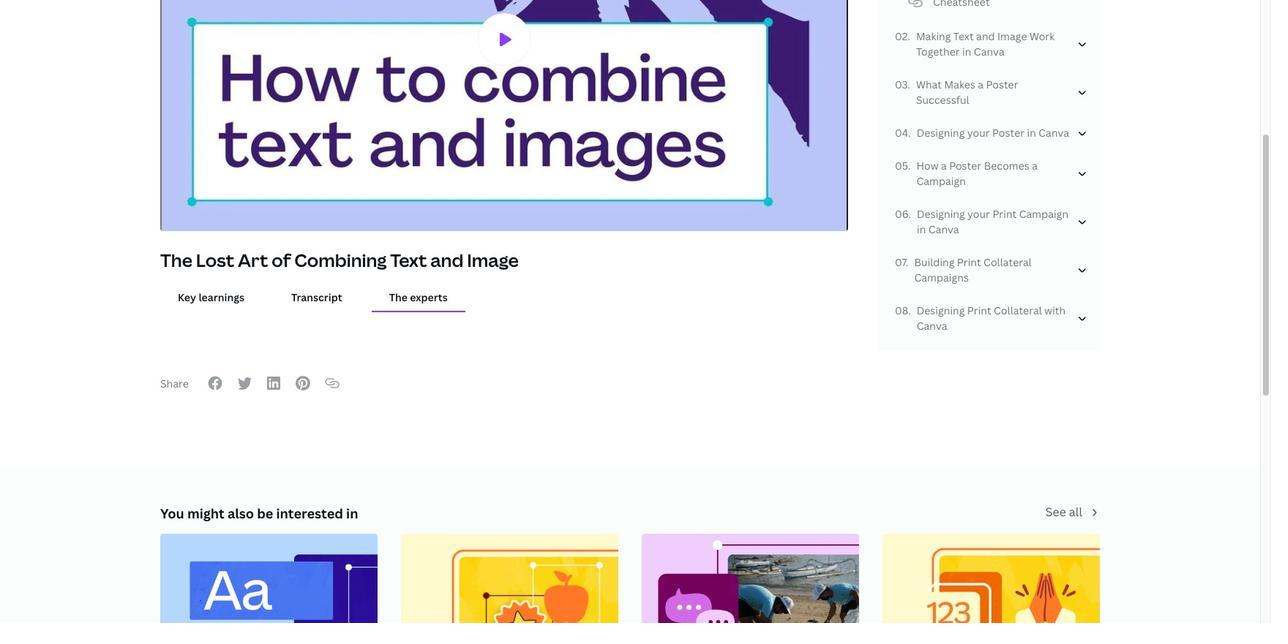 Task type: locate. For each thing, give the bounding box(es) containing it.
a right the how
[[941, 159, 947, 173]]

0 vertical spatial your
[[968, 126, 990, 140]]

print down becomes
[[993, 207, 1017, 221]]

03
[[895, 78, 908, 92]]

0 vertical spatial and
[[977, 30, 995, 43]]

0 horizontal spatial text
[[390, 248, 427, 273]]

you might also be interested in
[[160, 505, 358, 522]]

1 vertical spatial designing
[[917, 207, 965, 221]]

in up building
[[917, 223, 926, 237]]

the for the experts
[[389, 290, 408, 304]]

campaign down the how
[[917, 175, 966, 188]]

print inside 07 . building print collateral campaigns
[[957, 256, 982, 270]]

poster for becomes
[[950, 159, 982, 173]]

08
[[895, 304, 909, 318]]

with
[[1045, 304, 1066, 318]]

poster down 04 . designing your poster in canva
[[950, 159, 982, 173]]

lost
[[196, 248, 234, 273]]

1 vertical spatial the
[[389, 290, 408, 304]]

print for building
[[957, 256, 982, 270]]

poster inside 03 . what makes a poster successful
[[986, 78, 1019, 92]]

print down 07 . building print collateral campaigns
[[968, 304, 992, 318]]

0 vertical spatial designing
[[917, 126, 965, 140]]

2 vertical spatial designing
[[917, 304, 965, 318]]

canva inside 06 . designing your print campaign in canva
[[929, 223, 959, 237]]

the experts button
[[372, 284, 465, 311]]

designing inside 06 . designing your print campaign in canva
[[917, 207, 965, 221]]

0 vertical spatial poster
[[986, 78, 1019, 92]]

collateral inside 07 . building print collateral campaigns
[[984, 256, 1032, 270]]

collateral down 06 . designing your print campaign in canva
[[984, 256, 1032, 270]]

your
[[968, 126, 990, 140], [968, 207, 991, 221]]

canva pro for nonprofits image
[[642, 534, 859, 624]]

1 horizontal spatial the
[[389, 290, 408, 304]]

the left experts
[[389, 290, 408, 304]]

. inside 05 . how a poster becomes a campaign
[[908, 159, 911, 173]]

designing down successful
[[917, 126, 965, 140]]

. inside 02 . making text and image work together in canva
[[908, 30, 911, 43]]

collateral
[[984, 256, 1032, 270], [994, 304, 1042, 318]]

print inside 06 . designing your print campaign in canva
[[993, 207, 1017, 221]]

key learnings
[[178, 290, 244, 304]]

0 horizontal spatial and
[[431, 248, 464, 273]]

text
[[954, 30, 974, 43], [390, 248, 427, 273]]

poster
[[986, 78, 1019, 92], [993, 126, 1025, 140], [950, 159, 982, 173]]

03 . what makes a poster successful
[[895, 78, 1019, 107]]

0 vertical spatial collateral
[[984, 256, 1032, 270]]

the for the lost art of combining text and image
[[160, 248, 192, 273]]

. for 04
[[909, 126, 911, 140]]

2 designing from the top
[[917, 207, 965, 221]]

0 horizontal spatial campaign
[[917, 175, 966, 188]]

1 vertical spatial campaign
[[1020, 207, 1069, 221]]

your for print
[[968, 207, 991, 221]]

. inside 07 . building print collateral campaigns
[[906, 256, 909, 270]]

poster right makes
[[986, 78, 1019, 92]]

campaign
[[917, 175, 966, 188], [1020, 207, 1069, 221]]

poster inside 05 . how a poster becomes a campaign
[[950, 159, 982, 173]]

poster up becomes
[[993, 126, 1025, 140]]

your up 05 . how a poster becomes a campaign
[[968, 126, 990, 140]]

collateral left with
[[994, 304, 1042, 318]]

of
[[272, 248, 291, 273]]

. inside 06 . designing your print campaign in canva
[[909, 207, 911, 221]]

becomes
[[984, 159, 1030, 173]]

0 vertical spatial text
[[954, 30, 974, 43]]

0 horizontal spatial the
[[160, 248, 192, 273]]

the
[[160, 248, 192, 273], [389, 290, 408, 304]]

designing inside 08 . designing print collateral with canva
[[917, 304, 965, 318]]

successful
[[917, 93, 970, 107]]

designing right 06
[[917, 207, 965, 221]]

print
[[993, 207, 1017, 221], [957, 256, 982, 270], [968, 304, 992, 318]]

image
[[998, 30, 1027, 43], [467, 248, 519, 273]]

transcript button
[[274, 284, 360, 311]]

05 . how a poster becomes a campaign
[[895, 159, 1038, 188]]

1 horizontal spatial image
[[998, 30, 1027, 43]]

text up together
[[954, 30, 974, 43]]

the up key
[[160, 248, 192, 273]]

see
[[1046, 505, 1067, 521]]

0 horizontal spatial a
[[941, 159, 947, 173]]

the lost art of combining text and image image
[[162, 0, 847, 234]]

a
[[978, 78, 984, 92], [941, 159, 947, 173], [1032, 159, 1038, 173]]

collateral inside 08 . designing print collateral with canva
[[994, 304, 1042, 318]]

and inside 02 . making text and image work together in canva
[[977, 30, 995, 43]]

1 vertical spatial poster
[[993, 126, 1025, 140]]

0 horizontal spatial image
[[467, 248, 519, 273]]

key
[[178, 290, 196, 304]]

all
[[1069, 505, 1083, 521]]

in right together
[[963, 45, 972, 59]]

designing
[[917, 126, 965, 140], [917, 207, 965, 221], [917, 304, 965, 318]]

you
[[160, 505, 184, 522]]

. inside 08 . designing print collateral with canva
[[909, 304, 911, 318]]

collateral for campaigns
[[984, 256, 1032, 270]]

02 . making text and image work together in canva
[[895, 30, 1055, 59]]

designing down campaigns
[[917, 304, 965, 318]]

2 vertical spatial poster
[[950, 159, 982, 173]]

also
[[228, 505, 254, 522]]

poster for in
[[993, 126, 1025, 140]]

how
[[917, 159, 939, 173]]

1 horizontal spatial and
[[977, 30, 995, 43]]

1 horizontal spatial text
[[954, 30, 974, 43]]

print inside 08 . designing print collateral with canva
[[968, 304, 992, 318]]

1 vertical spatial text
[[390, 248, 427, 273]]

and
[[977, 30, 995, 43], [431, 248, 464, 273]]

your inside 06 . designing your print campaign in canva
[[968, 207, 991, 221]]

in
[[963, 45, 972, 59], [1028, 126, 1037, 140], [917, 223, 926, 237], [346, 505, 358, 522]]

2 horizontal spatial a
[[1032, 159, 1038, 173]]

08 . designing print collateral with canva
[[895, 304, 1066, 333]]

1 vertical spatial collateral
[[994, 304, 1042, 318]]

. inside 03 . what makes a poster successful
[[908, 78, 911, 92]]

1 horizontal spatial a
[[978, 78, 984, 92]]

1 vertical spatial your
[[968, 207, 991, 221]]

getting started with canva for education image
[[401, 534, 619, 624]]

campaign down becomes
[[1020, 207, 1069, 221]]

. for 02
[[908, 30, 911, 43]]

1 horizontal spatial campaign
[[1020, 207, 1069, 221]]

and up experts
[[431, 248, 464, 273]]

3 designing from the top
[[917, 304, 965, 318]]

1 designing from the top
[[917, 126, 965, 140]]

print up campaigns
[[957, 256, 982, 270]]

campaigns
[[915, 271, 969, 285]]

your down 05 . how a poster becomes a campaign
[[968, 207, 991, 221]]

0 vertical spatial image
[[998, 30, 1027, 43]]

a right becomes
[[1032, 159, 1038, 173]]

06
[[895, 207, 909, 221]]

0 vertical spatial campaign
[[917, 175, 966, 188]]

key learnings button
[[160, 284, 262, 311]]

06 . designing your print campaign in canva
[[895, 207, 1069, 237]]

2 vertical spatial print
[[968, 304, 992, 318]]

text up the experts button
[[390, 248, 427, 273]]

0 vertical spatial print
[[993, 207, 1017, 221]]

1 vertical spatial print
[[957, 256, 982, 270]]

designing for designing your poster in canva
[[917, 126, 965, 140]]

a right makes
[[978, 78, 984, 92]]

. for 06
[[909, 207, 911, 221]]

learnings
[[199, 290, 244, 304]]

0 vertical spatial the
[[160, 248, 192, 273]]

canva
[[974, 45, 1005, 59], [1039, 126, 1070, 140], [929, 223, 959, 237], [917, 319, 948, 333]]

and right making
[[977, 30, 995, 43]]

. for 05
[[908, 159, 911, 173]]

see all
[[1046, 505, 1083, 521]]

the inside button
[[389, 290, 408, 304]]

.
[[908, 30, 911, 43], [908, 78, 911, 92], [909, 126, 911, 140], [908, 159, 911, 173], [909, 207, 911, 221], [906, 256, 909, 270], [909, 304, 911, 318]]



Task type: describe. For each thing, give the bounding box(es) containing it.
07
[[895, 256, 906, 270]]

a inside 03 . what makes a poster successful
[[978, 78, 984, 92]]

share
[[160, 377, 189, 391]]

02
[[895, 30, 908, 43]]

making
[[917, 30, 951, 43]]

designing for designing your print campaign in canva
[[917, 207, 965, 221]]

see all link
[[1046, 504, 1100, 523]]

collateral for with
[[994, 304, 1042, 318]]

canva inside 02 . making text and image work together in canva
[[974, 45, 1005, 59]]

image inside 02 . making text and image work together in canva
[[998, 30, 1027, 43]]

your for poster
[[968, 126, 990, 140]]

in inside 06 . designing your print campaign in canva
[[917, 223, 926, 237]]

the lost art of combining text and image
[[160, 248, 519, 273]]

. for 08
[[909, 304, 911, 318]]

05
[[895, 159, 908, 173]]

04
[[895, 126, 909, 140]]

what
[[917, 78, 942, 92]]

combining
[[295, 248, 387, 273]]

canva inside 08 . designing print collateral with canva
[[917, 319, 948, 333]]

transcript
[[291, 290, 342, 304]]

text inside 02 . making text and image work together in canva
[[954, 30, 974, 43]]

might
[[187, 505, 225, 522]]

04 . designing your poster in canva
[[895, 126, 1070, 140]]

in right interested at the bottom of page
[[346, 505, 358, 522]]

designing for designing print collateral with canva
[[917, 304, 965, 318]]

in inside 02 . making text and image work together in canva
[[963, 45, 972, 59]]

building
[[915, 256, 955, 270]]

be
[[257, 505, 273, 522]]

campaign inside 06 . designing your print campaign in canva
[[1020, 207, 1069, 221]]

print for designing
[[968, 304, 992, 318]]

the experts
[[389, 290, 448, 304]]

art
[[238, 248, 268, 273]]

1 vertical spatial and
[[431, 248, 464, 273]]

work
[[1030, 30, 1055, 43]]

together
[[917, 45, 960, 59]]

interested
[[276, 505, 343, 522]]

07 . building print collateral campaigns
[[895, 256, 1032, 285]]

canva design skills for students image
[[883, 534, 1100, 624]]

. for 03
[[908, 78, 911, 92]]

experts
[[410, 290, 448, 304]]

ds lp course thumbnails (1) image
[[160, 534, 378, 624]]

makes
[[945, 78, 976, 92]]

in up becomes
[[1028, 126, 1037, 140]]

campaign inside 05 . how a poster becomes a campaign
[[917, 175, 966, 188]]

1 vertical spatial image
[[467, 248, 519, 273]]

. for 07
[[906, 256, 909, 270]]



Task type: vqa. For each thing, say whether or not it's contained in the screenshot.
Whole image
no



